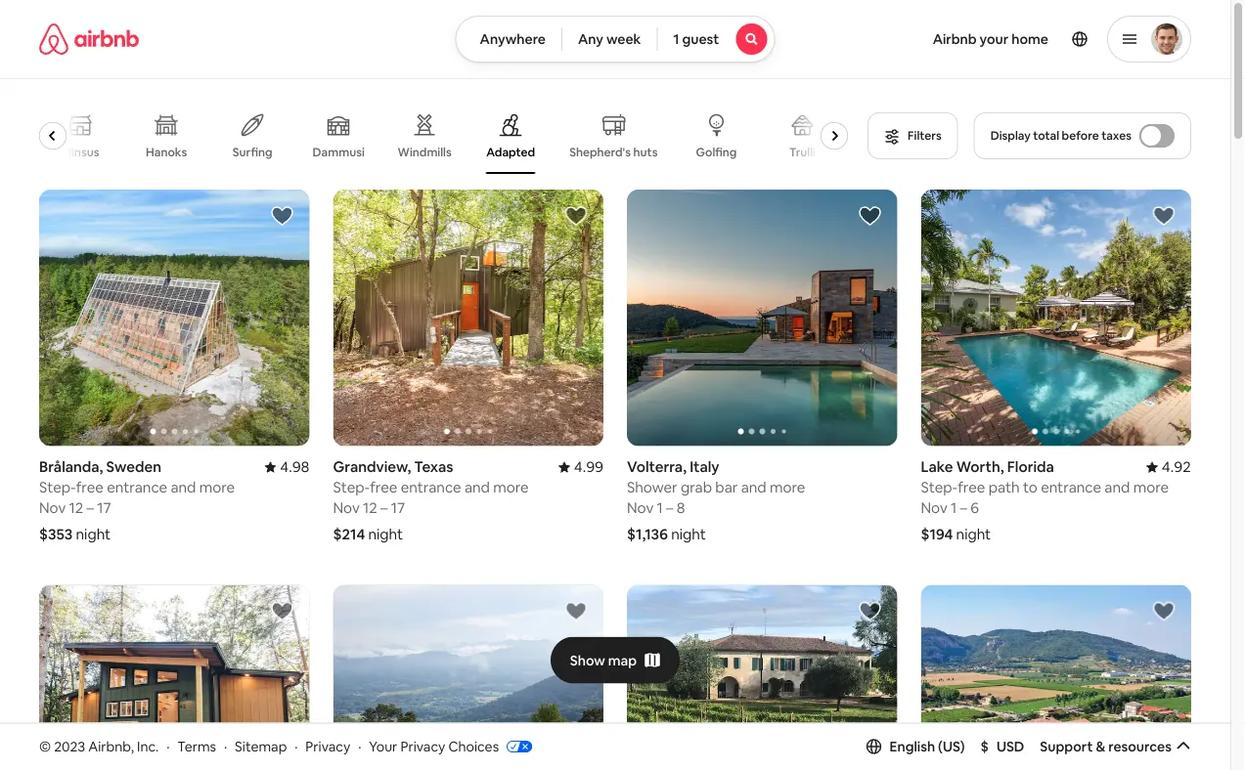 Task type: locate. For each thing, give the bounding box(es) containing it.
12 up $214
[[363, 499, 377, 518]]

add to wishlist: brålanda, sweden image
[[270, 204, 294, 228]]

nov inside nov 1 – 8 $1,136 night
[[627, 499, 654, 518]]

2023
[[54, 738, 85, 756]]

17
[[97, 499, 111, 518], [391, 499, 405, 518]]

bar right 8
[[725, 497, 748, 516]]

$353
[[39, 525, 73, 545]]

night for nov 12 – 17 $353 night
[[76, 525, 111, 545]]

– left 6
[[960, 499, 968, 518]]

terms
[[177, 738, 216, 756]]

grab
[[681, 479, 712, 498], [691, 497, 722, 516]]

17 down sweden
[[97, 499, 111, 518]]

12 inside nov 12 – 17 $353 night
[[69, 499, 83, 518]]

1 horizontal spatial 17
[[391, 499, 405, 518]]

1 horizontal spatial 12
[[363, 499, 377, 518]]

1
[[673, 30, 679, 48], [657, 499, 663, 518], [951, 499, 957, 518]]

12 inside nov 12 – 17 $214 night
[[363, 499, 377, 518]]

$
[[981, 738, 989, 756]]

and inside lake worth, florida step-free path to entrance and more · step-free path to entrance
[[1105, 479, 1130, 498]]

any week
[[578, 30, 641, 48]]

grandview,
[[333, 458, 411, 477]]

and inside volterra, italy shower grab bar and more · shower grab bar
[[741, 479, 767, 498]]

any week button
[[561, 16, 658, 63]]

2 – from the left
[[381, 499, 388, 518]]

1 – from the left
[[87, 499, 94, 518]]

4 night from the left
[[956, 525, 991, 545]]

– inside nov 1 – 8 $1,136 night
[[666, 499, 674, 518]]

–
[[87, 499, 94, 518], [381, 499, 388, 518], [666, 499, 674, 518], [960, 499, 968, 518]]

17 for nov 12 – 17 $214 night
[[391, 499, 405, 518]]

nov up $214
[[333, 499, 360, 518]]

night
[[76, 525, 111, 545], [368, 525, 403, 545], [671, 525, 706, 545], [956, 525, 991, 545]]

terms · sitemap · privacy
[[177, 738, 350, 756]]

4 and from the left
[[1105, 479, 1130, 498]]

airbnb your home link
[[921, 19, 1060, 60]]

0 horizontal spatial privacy
[[306, 738, 350, 756]]

– for $194
[[960, 499, 968, 518]]

anywhere
[[480, 30, 546, 48]]

17 inside nov 12 – 17 $214 night
[[391, 499, 405, 518]]

usd
[[997, 738, 1025, 756]]

group
[[39, 98, 856, 174], [39, 190, 310, 447], [333, 190, 604, 447], [627, 190, 897, 447], [921, 190, 1191, 447], [39, 586, 310, 771], [333, 586, 604, 771], [627, 586, 897, 771], [921, 586, 1191, 771]]

1 left 8
[[657, 499, 663, 518]]

3 nov from the left
[[627, 499, 654, 518]]

terms link
[[177, 738, 216, 756]]

to
[[1023, 479, 1038, 498], [1033, 497, 1048, 516]]

and for texas
[[465, 479, 490, 498]]

$1,136
[[627, 525, 668, 545]]

1 and from the left
[[171, 479, 196, 498]]

huts
[[634, 145, 658, 160]]

· up $194
[[924, 497, 928, 516]]

2 12 from the left
[[363, 499, 377, 518]]

taxes
[[1102, 128, 1132, 143]]

3 night from the left
[[671, 525, 706, 545]]

– for $1,136
[[666, 499, 674, 518]]

night for nov 1 – 6 $194 night
[[956, 525, 991, 545]]

3 more from the left
[[770, 479, 805, 498]]

volterra, italy shower grab bar and more · shower grab bar
[[627, 458, 805, 516]]

privacy link
[[306, 738, 350, 756]]

brålanda,
[[39, 458, 103, 477]]

1 nov from the left
[[39, 499, 66, 518]]

· up '$353'
[[42, 497, 46, 516]]

– inside nov 12 – 17 $214 night
[[381, 499, 388, 518]]

2 more from the left
[[493, 479, 529, 498]]

$214
[[333, 525, 365, 545]]

night inside nov 12 – 17 $214 night
[[368, 525, 403, 545]]

nov 12 – 17 $214 night
[[333, 499, 405, 545]]

display total before taxes
[[991, 128, 1132, 143]]

1 left guest
[[673, 30, 679, 48]]

1 horizontal spatial 1
[[673, 30, 679, 48]]

12 for $353
[[69, 499, 83, 518]]

1 inside nov 1 – 6 $194 night
[[951, 499, 957, 518]]

nov for nov 12 – 17 $353 night
[[39, 499, 66, 518]]

step-
[[39, 479, 76, 498], [333, 479, 370, 498], [921, 479, 958, 498], [49, 497, 86, 516], [343, 497, 380, 516], [931, 497, 968, 516]]

florida
[[1007, 458, 1054, 477]]

· up $214
[[336, 497, 340, 516]]

night right $214
[[368, 525, 403, 545]]

support & resources button
[[1040, 738, 1191, 756]]

12 up '$353'
[[69, 499, 83, 518]]

– inside nov 12 – 17 $353 night
[[87, 499, 94, 518]]

1 left 6
[[951, 499, 957, 518]]

2 nov from the left
[[333, 499, 360, 518]]

nov up $1,136
[[627, 499, 654, 518]]

more inside grandview, texas step-free entrance and more · step-free entrance
[[493, 479, 529, 498]]

add to wishlist: lake worth, florida image
[[1152, 204, 1176, 228]]

more inside volterra, italy shower grab bar and more · shower grab bar
[[770, 479, 805, 498]]

None search field
[[455, 16, 775, 63]]

17 inside nov 12 – 17 $353 night
[[97, 499, 111, 518]]

·
[[42, 497, 46, 516], [336, 497, 340, 516], [630, 497, 634, 516], [924, 497, 928, 516], [166, 738, 170, 756], [224, 738, 227, 756], [295, 738, 298, 756], [358, 738, 361, 756]]

3 – from the left
[[666, 499, 674, 518]]

shower
[[627, 479, 678, 498], [637, 497, 687, 516]]

nov inside nov 1 – 6 $194 night
[[921, 499, 948, 518]]

nov inside nov 12 – 17 $214 night
[[333, 499, 360, 518]]

– left 8
[[666, 499, 674, 518]]

2 and from the left
[[465, 479, 490, 498]]

and inside brålanda, sweden step-free entrance and more · step-free entrance
[[171, 479, 196, 498]]

sweden
[[106, 458, 161, 477]]

– inside nov 1 – 6 $194 night
[[960, 499, 968, 518]]

privacy right your
[[400, 738, 445, 756]]

map
[[608, 652, 637, 670]]

home
[[1012, 30, 1049, 48]]

more inside brålanda, sweden step-free entrance and more · step-free entrance
[[199, 479, 235, 498]]

nov
[[39, 499, 66, 518], [333, 499, 360, 518], [627, 499, 654, 518], [921, 499, 948, 518]]

1 for nov 1 – 8 $1,136 night
[[657, 499, 663, 518]]

2 night from the left
[[368, 525, 403, 545]]

add to wishlist: clyde, north carolina image
[[564, 600, 588, 624]]

nov up $194
[[921, 499, 948, 518]]

nov up '$353'
[[39, 499, 66, 518]]

resources
[[1108, 738, 1172, 756]]

1 night from the left
[[76, 525, 111, 545]]

3 and from the left
[[741, 479, 767, 498]]

privacy left your
[[306, 738, 350, 756]]

night right '$353'
[[76, 525, 111, 545]]

add to wishlist: grandview, texas image
[[564, 204, 588, 228]]

0 horizontal spatial 17
[[97, 499, 111, 518]]

path
[[989, 479, 1020, 498], [999, 497, 1030, 516]]

night for nov 1 – 8 $1,136 night
[[671, 525, 706, 545]]

bar down italy
[[715, 479, 738, 498]]

1 inside 1 guest button
[[673, 30, 679, 48]]

4 more from the left
[[1133, 479, 1169, 498]]

1 12 from the left
[[69, 499, 83, 518]]

and for italy
[[741, 479, 767, 498]]

display total before taxes button
[[974, 112, 1191, 159]]

4.99
[[574, 458, 604, 477]]

$ usd
[[981, 738, 1025, 756]]

more for volterra, italy shower grab bar and more · shower grab bar
[[770, 479, 805, 498]]

2 17 from the left
[[391, 499, 405, 518]]

– down brålanda,
[[87, 499, 94, 518]]

1 horizontal spatial privacy
[[400, 738, 445, 756]]

dammusi
[[313, 145, 365, 160]]

any
[[578, 30, 603, 48]]

lake worth, florida step-free path to entrance and more · step-free path to entrance
[[921, 458, 1169, 516]]

step- up '$353'
[[49, 497, 86, 516]]

4 nov from the left
[[921, 499, 948, 518]]

bar
[[715, 479, 738, 498], [725, 497, 748, 516]]

step- down brålanda,
[[39, 479, 76, 498]]

hanoks
[[146, 145, 188, 160]]

0 horizontal spatial 1
[[657, 499, 663, 518]]

1 inside nov 1 – 8 $1,136 night
[[657, 499, 663, 518]]

1 more from the left
[[199, 479, 235, 498]]

nov inside nov 12 – 17 $353 night
[[39, 499, 66, 518]]

1 17 from the left
[[97, 499, 111, 518]]

12
[[69, 499, 83, 518], [363, 499, 377, 518]]

night down 6
[[956, 525, 991, 545]]

worth,
[[956, 458, 1004, 477]]

privacy
[[306, 738, 350, 756], [400, 738, 445, 756]]

2 horizontal spatial 1
[[951, 499, 957, 518]]

sitemap link
[[235, 738, 287, 756]]

show map
[[570, 652, 637, 670]]

0 horizontal spatial 12
[[69, 499, 83, 518]]

– down grandview,
[[381, 499, 388, 518]]

1 guest
[[673, 30, 719, 48]]

night down 8
[[671, 525, 706, 545]]

night inside nov 1 – 6 $194 night
[[956, 525, 991, 545]]

shower down volterra,
[[627, 479, 678, 498]]

4 – from the left
[[960, 499, 968, 518]]

8
[[677, 499, 685, 518]]

and
[[171, 479, 196, 498], [465, 479, 490, 498], [741, 479, 767, 498], [1105, 479, 1130, 498]]

· inside lake worth, florida step-free path to entrance and more · step-free path to entrance
[[924, 497, 928, 516]]

night inside nov 1 – 8 $1,136 night
[[671, 525, 706, 545]]

group containing shepherd's huts
[[39, 98, 856, 174]]

more for brålanda, sweden step-free entrance and more · step-free entrance
[[199, 479, 235, 498]]

and inside grandview, texas step-free entrance and more · step-free entrance
[[465, 479, 490, 498]]

more
[[199, 479, 235, 498], [493, 479, 529, 498], [770, 479, 805, 498], [1133, 479, 1169, 498]]

sitemap
[[235, 738, 287, 756]]

· inside brålanda, sweden step-free entrance and more · step-free entrance
[[42, 497, 46, 516]]

· up $1,136
[[630, 497, 634, 516]]

17 down grandview,
[[391, 499, 405, 518]]

nov 12 – 17 $353 night
[[39, 499, 111, 545]]

add to wishlist: carbonera, italy image
[[858, 600, 882, 624]]

night inside nov 12 – 17 $353 night
[[76, 525, 111, 545]]

free
[[76, 479, 104, 498], [370, 479, 398, 498], [958, 479, 985, 498], [86, 497, 113, 516], [380, 497, 407, 516], [968, 497, 995, 516]]



Task type: vqa. For each thing, say whether or not it's contained in the screenshot.
CAN to the bottom
no



Task type: describe. For each thing, give the bounding box(es) containing it.
show
[[570, 652, 605, 670]]

1 guest button
[[657, 16, 775, 63]]

· right terms
[[224, 738, 227, 756]]

your privacy choices link
[[369, 738, 532, 757]]

step- left 6
[[931, 497, 968, 516]]

brålanda, sweden step-free entrance and more · step-free entrance
[[39, 458, 235, 516]]

your
[[369, 738, 397, 756]]

step- up $214
[[343, 497, 380, 516]]

12 for $214
[[363, 499, 377, 518]]

texas
[[414, 458, 453, 477]]

path right 6
[[999, 497, 1030, 516]]

– for $214
[[381, 499, 388, 518]]

adapted
[[487, 145, 536, 160]]

4.92 out of 5 average rating image
[[1146, 458, 1191, 477]]

shower up $1,136
[[637, 497, 687, 516]]

week
[[606, 30, 641, 48]]

and for sweden
[[171, 479, 196, 498]]

your privacy choices
[[369, 738, 499, 756]]

shepherd's
[[570, 145, 631, 160]]

minsus
[[62, 145, 100, 160]]

total
[[1033, 128, 1059, 143]]

before
[[1062, 128, 1099, 143]]

(us)
[[938, 738, 965, 756]]

step- down grandview,
[[333, 479, 370, 498]]

filters button
[[868, 112, 958, 159]]

nov for nov 12 – 17 $214 night
[[333, 499, 360, 518]]

anywhere button
[[455, 16, 562, 63]]

profile element
[[799, 0, 1191, 78]]

more for grandview, texas step-free entrance and more · step-free entrance
[[493, 479, 529, 498]]

$194
[[921, 525, 953, 545]]

choices
[[448, 738, 499, 756]]

4.98
[[280, 458, 310, 477]]

english
[[890, 738, 935, 756]]

italy
[[690, 458, 719, 477]]

· left your
[[358, 738, 361, 756]]

nov 1 – 6 $194 night
[[921, 499, 991, 545]]

1 privacy from the left
[[306, 738, 350, 756]]

· left privacy link
[[295, 738, 298, 756]]

grab down italy
[[681, 479, 712, 498]]

nov for nov 1 – 6 $194 night
[[921, 499, 948, 518]]

night for nov 12 – 17 $214 night
[[368, 525, 403, 545]]

none search field containing anywhere
[[455, 16, 775, 63]]

guest
[[682, 30, 719, 48]]

path down worth,
[[989, 479, 1020, 498]]

2 privacy from the left
[[400, 738, 445, 756]]

4.99 out of 5 average rating image
[[558, 458, 604, 477]]

airbnb,
[[88, 738, 134, 756]]

airbnb
[[933, 30, 977, 48]]

4.98 out of 5 average rating image
[[264, 458, 310, 477]]

support & resources
[[1040, 738, 1172, 756]]

&
[[1096, 738, 1106, 756]]

your
[[980, 30, 1009, 48]]

grab right 8
[[691, 497, 722, 516]]

support
[[1040, 738, 1093, 756]]

golfing
[[697, 145, 737, 160]]

inc.
[[137, 738, 159, 756]]

step- down lake
[[921, 479, 958, 498]]

add to wishlist: volterra, italy image
[[858, 204, 882, 228]]

1 for nov 1 – 6 $194 night
[[951, 499, 957, 518]]

english (us) button
[[866, 738, 965, 756]]

grandview, texas step-free entrance and more · step-free entrance
[[333, 458, 529, 516]]

trulli
[[790, 145, 816, 160]]

english (us)
[[890, 738, 965, 756]]

· right inc.
[[166, 738, 170, 756]]

more inside lake worth, florida step-free path to entrance and more · step-free path to entrance
[[1133, 479, 1169, 498]]

surfing
[[233, 145, 273, 160]]

show map button
[[550, 637, 680, 684]]

© 2023 airbnb, inc. ·
[[39, 738, 170, 756]]

filters
[[908, 128, 942, 143]]

nov for nov 1 – 8 $1,136 night
[[627, 499, 654, 518]]

· inside volterra, italy shower grab bar and more · shower grab bar
[[630, 497, 634, 516]]

windmills
[[398, 145, 452, 160]]

©
[[39, 738, 51, 756]]

lake
[[921, 458, 953, 477]]

airbnb your home
[[933, 30, 1049, 48]]

shepherd's huts
[[570, 145, 658, 160]]

add to wishlist: vicenza, italy image
[[1152, 600, 1176, 624]]

display
[[991, 128, 1031, 143]]

– for $353
[[87, 499, 94, 518]]

6
[[971, 499, 979, 518]]

nov 1 – 8 $1,136 night
[[627, 499, 706, 545]]

· inside grandview, texas step-free entrance and more · step-free entrance
[[336, 497, 340, 516]]

4.92
[[1162, 458, 1191, 477]]

add to wishlist: dahlonega, georgia image
[[270, 600, 294, 624]]

17 for nov 12 – 17 $353 night
[[97, 499, 111, 518]]

volterra,
[[627, 458, 687, 477]]



